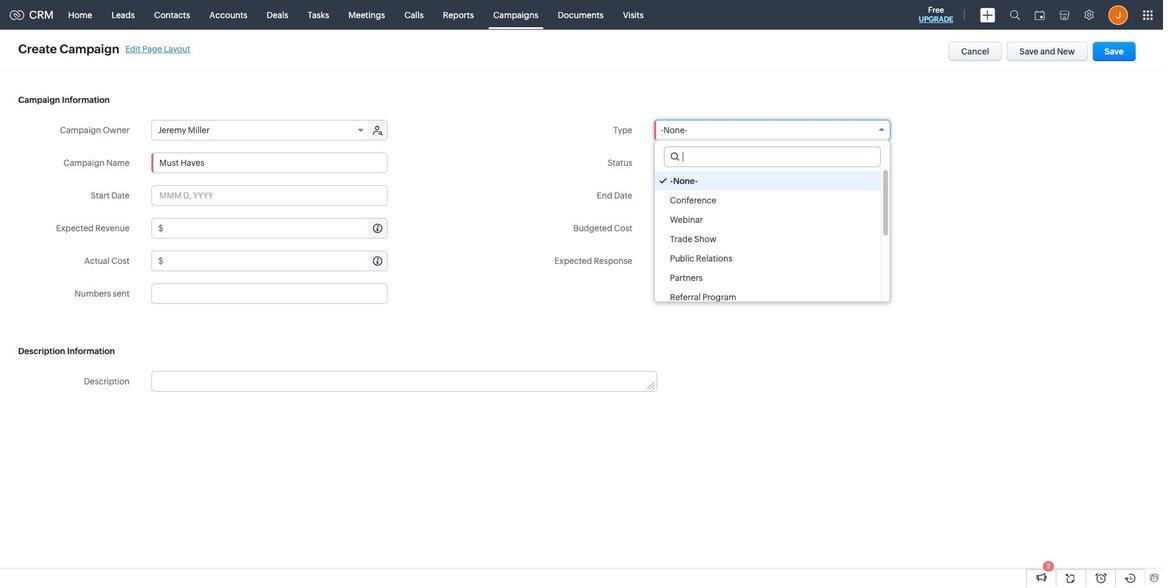 Task type: vqa. For each thing, say whether or not it's contained in the screenshot.
7th option from the top
yes



Task type: describe. For each thing, give the bounding box(es) containing it.
1 option from the top
[[655, 172, 881, 191]]

logo image
[[10, 10, 24, 20]]

calendar image
[[1035, 10, 1046, 20]]

7 option from the top
[[655, 288, 881, 307]]

4 option from the top
[[655, 230, 881, 249]]

3 option from the top
[[655, 210, 881, 230]]

create menu element
[[974, 0, 1003, 29]]

2 mmm d, yyyy text field from the left
[[655, 186, 891, 206]]

1 mmm d, yyyy text field from the left
[[152, 186, 388, 206]]



Task type: locate. For each thing, give the bounding box(es) containing it.
None field
[[655, 120, 891, 141], [152, 121, 369, 140], [655, 120, 891, 141], [152, 121, 369, 140]]

None text field
[[665, 147, 881, 167], [669, 219, 891, 238], [655, 251, 891, 272], [165, 252, 387, 271], [665, 147, 881, 167], [669, 219, 891, 238], [655, 251, 891, 272], [165, 252, 387, 271]]

search image
[[1011, 10, 1021, 20]]

profile element
[[1102, 0, 1136, 29]]

option
[[655, 172, 881, 191], [655, 191, 881, 210], [655, 210, 881, 230], [655, 230, 881, 249], [655, 249, 881, 269], [655, 269, 881, 288], [655, 288, 881, 307]]

6 option from the top
[[655, 269, 881, 288]]

None text field
[[152, 153, 388, 173], [165, 219, 387, 238], [152, 284, 388, 304], [152, 372, 657, 392], [152, 153, 388, 173], [165, 219, 387, 238], [152, 284, 388, 304], [152, 372, 657, 392]]

2 option from the top
[[655, 191, 881, 210]]

MMM D, YYYY text field
[[152, 186, 388, 206], [655, 186, 891, 206]]

5 option from the top
[[655, 249, 881, 269]]

search element
[[1003, 0, 1028, 30]]

1 horizontal spatial mmm d, yyyy text field
[[655, 186, 891, 206]]

profile image
[[1109, 5, 1129, 25]]

0 horizontal spatial mmm d, yyyy text field
[[152, 186, 388, 206]]

create menu image
[[981, 8, 996, 22]]

list box
[[655, 169, 891, 307]]



